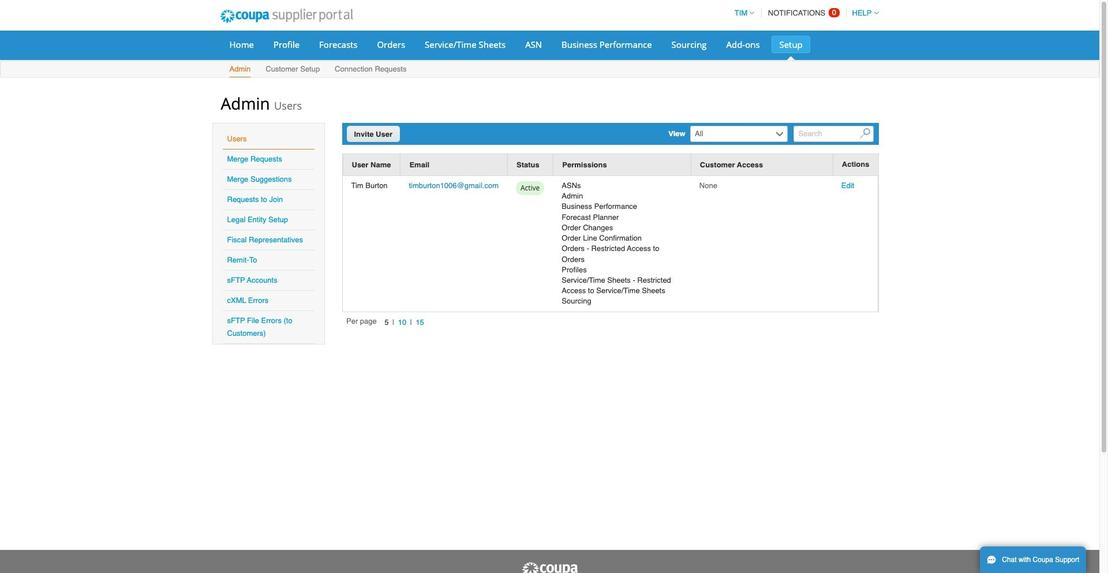 Task type: locate. For each thing, give the bounding box(es) containing it.
customer access element
[[691, 154, 833, 176]]

permissions element
[[553, 154, 691, 176]]

Search text field
[[794, 126, 874, 142]]

1 vertical spatial coupa supplier portal image
[[521, 562, 579, 573]]

0 horizontal spatial coupa supplier portal image
[[212, 2, 361, 31]]

1 horizontal spatial navigation
[[730, 2, 879, 24]]

navigation
[[730, 2, 879, 24], [346, 317, 428, 329]]

0 horizontal spatial navigation
[[346, 317, 428, 329]]

actions element
[[833, 154, 878, 176]]

1 vertical spatial navigation
[[346, 317, 428, 329]]

None text field
[[692, 126, 775, 141]]

0 vertical spatial navigation
[[730, 2, 879, 24]]

coupa supplier portal image
[[212, 2, 361, 31], [521, 562, 579, 573]]

0 vertical spatial coupa supplier portal image
[[212, 2, 361, 31]]

user name element
[[343, 154, 400, 176]]



Task type: vqa. For each thing, say whether or not it's contained in the screenshot.
the left NAVIGATION
yes



Task type: describe. For each thing, give the bounding box(es) containing it.
email element
[[400, 154, 508, 176]]

status element
[[508, 154, 553, 176]]

search image
[[860, 128, 871, 139]]

1 horizontal spatial coupa supplier portal image
[[521, 562, 579, 573]]



